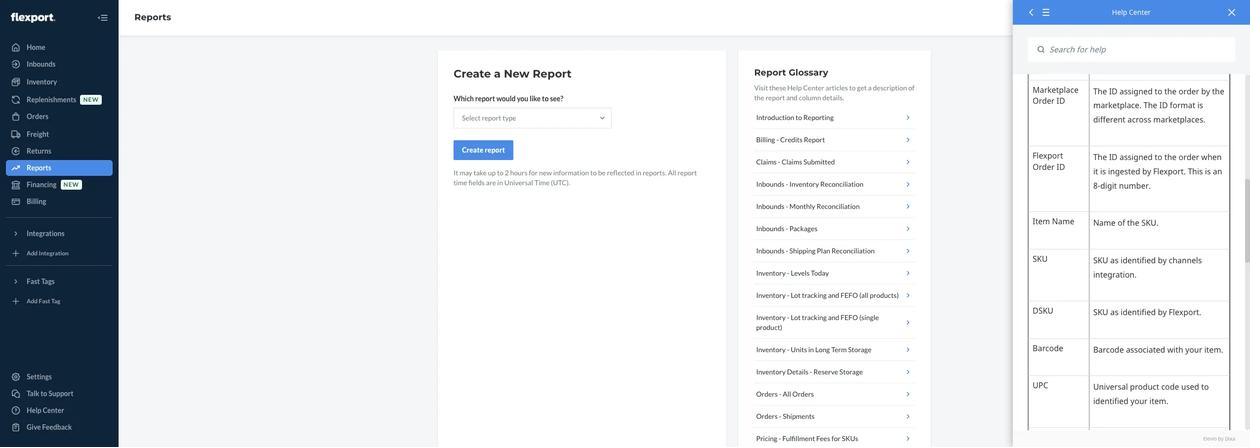 Task type: locate. For each thing, give the bounding box(es) containing it.
1 horizontal spatial claims
[[782, 158, 802, 166]]

0 vertical spatial center
[[1129, 7, 1151, 17]]

- for orders - shipments
[[779, 412, 782, 421]]

all right reports.
[[668, 169, 676, 177]]

center up column
[[803, 84, 824, 92]]

tag
[[51, 298, 60, 305]]

inbounds down home at left top
[[27, 60, 55, 68]]

1 vertical spatial create
[[462, 146, 483, 154]]

0 vertical spatial lot
[[791, 291, 801, 299]]

claims down credits
[[782, 158, 802, 166]]

replenishments
[[27, 95, 76, 104]]

- for billing - credits report
[[777, 135, 779, 144]]

a right "get"
[[868, 84, 872, 92]]

0 horizontal spatial all
[[668, 169, 676, 177]]

report right reports.
[[678, 169, 697, 177]]

details
[[787, 368, 809, 376]]

report down these
[[766, 93, 785, 102]]

add down fast tags
[[27, 298, 38, 305]]

1 vertical spatial all
[[783, 390, 791, 398]]

help up search search field
[[1112, 7, 1127, 17]]

help center up give feedback at left bottom
[[27, 406, 64, 415]]

and inside visit these help center articles to get a description of the report and column details.
[[786, 93, 798, 102]]

Search search field
[[1045, 37, 1235, 62]]

universal
[[504, 178, 533, 187]]

new
[[504, 67, 530, 81]]

reconciliation inside button
[[820, 180, 864, 188]]

fefo
[[841, 291, 858, 299], [841, 313, 858, 322]]

reconciliation down 'claims - claims submitted' button in the right of the page
[[820, 180, 864, 188]]

inventory for inventory - levels today
[[756, 269, 786, 277]]

new up time
[[539, 169, 552, 177]]

to inside visit these help center articles to get a description of the report and column details.
[[849, 84, 856, 92]]

1 vertical spatial center
[[803, 84, 824, 92]]

a inside visit these help center articles to get a description of the report and column details.
[[868, 84, 872, 92]]

0 vertical spatial reconciliation
[[820, 180, 864, 188]]

1 vertical spatial billing
[[27, 197, 46, 206]]

inventory for inventory - lot tracking and fefo (single product)
[[756, 313, 786, 322]]

introduction
[[756, 113, 794, 122]]

report glossary
[[754, 67, 828, 78]]

report left type
[[482, 114, 501, 122]]

2 fefo from the top
[[841, 313, 858, 322]]

1 vertical spatial lot
[[791, 313, 801, 322]]

- for inbounds - monthly reconciliation
[[786, 202, 788, 211]]

and down inventory - lot tracking and fefo (all products) button
[[828, 313, 839, 322]]

- for orders - all orders
[[779, 390, 782, 398]]

2 vertical spatial in
[[808, 345, 814, 354]]

orders for orders
[[27, 112, 49, 121]]

a
[[494, 67, 501, 81], [868, 84, 872, 92]]

report up these
[[754, 67, 786, 78]]

report up "select report type"
[[475, 94, 495, 103]]

all up 'orders - shipments'
[[783, 390, 791, 398]]

lot inside button
[[791, 291, 801, 299]]

fefo inside inventory - lot tracking and fefo (single product)
[[841, 313, 858, 322]]

reconciliation for inbounds - inventory reconciliation
[[820, 180, 864, 188]]

orders for orders - shipments
[[756, 412, 778, 421]]

and left column
[[786, 93, 798, 102]]

report inside the it may take up to 2 hours for new information to be reflected in reports. all report time fields are in universal time (utc).
[[678, 169, 697, 177]]

to
[[849, 84, 856, 92], [542, 94, 549, 103], [796, 113, 802, 122], [497, 169, 504, 177], [590, 169, 597, 177], [41, 389, 47, 398]]

0 horizontal spatial reports link
[[6, 160, 113, 176]]

1 vertical spatial for
[[832, 434, 841, 443]]

billing inside "button"
[[756, 135, 775, 144]]

new inside the it may take up to 2 hours for new information to be reflected in reports. all report time fields are in universal time (utc).
[[539, 169, 552, 177]]

1 vertical spatial help center
[[27, 406, 64, 415]]

reconciliation
[[820, 180, 864, 188], [817, 202, 860, 211], [832, 247, 875, 255]]

0 vertical spatial reports
[[134, 12, 171, 23]]

0 vertical spatial billing
[[756, 135, 775, 144]]

1 vertical spatial fefo
[[841, 313, 858, 322]]

- inside inventory - lot tracking and fefo (single product)
[[787, 313, 790, 322]]

inbounds for inbounds - shipping plan reconciliation
[[756, 247, 784, 255]]

1 horizontal spatial a
[[868, 84, 872, 92]]

reserve
[[814, 368, 838, 376]]

- inside "button"
[[777, 135, 779, 144]]

1 vertical spatial reports link
[[6, 160, 113, 176]]

0 horizontal spatial new
[[64, 181, 79, 188]]

inventory - units in long term storage
[[756, 345, 872, 354]]

2 tracking from the top
[[802, 313, 827, 322]]

1 vertical spatial fast
[[39, 298, 50, 305]]

feedback
[[42, 423, 72, 431]]

create up may
[[462, 146, 483, 154]]

add inside "link"
[[27, 298, 38, 305]]

0 horizontal spatial report
[[533, 67, 572, 81]]

for right fees
[[832, 434, 841, 443]]

- right pricing
[[779, 434, 781, 443]]

1 add from the top
[[27, 250, 38, 257]]

reports link
[[134, 12, 171, 23], [6, 160, 113, 176]]

elevio by dixa link
[[1028, 435, 1235, 442]]

report for billing - credits report
[[804, 135, 825, 144]]

for inside pricing - fulfillment fees for skus button
[[832, 434, 841, 443]]

inventory
[[27, 78, 57, 86], [790, 180, 819, 188], [756, 269, 786, 277], [756, 291, 786, 299], [756, 313, 786, 322], [756, 345, 786, 354], [756, 368, 786, 376]]

0 vertical spatial for
[[529, 169, 538, 177]]

1 horizontal spatial reports link
[[134, 12, 171, 23]]

0 vertical spatial reports link
[[134, 12, 171, 23]]

home
[[27, 43, 45, 51]]

lot
[[791, 291, 801, 299], [791, 313, 801, 322]]

elevio by dixa
[[1203, 435, 1235, 442]]

- left levels
[[787, 269, 790, 277]]

a left new
[[494, 67, 501, 81]]

fast left tag
[[39, 298, 50, 305]]

report down "reporting"
[[804, 135, 825, 144]]

1 horizontal spatial all
[[783, 390, 791, 398]]

0 horizontal spatial in
[[497, 178, 503, 187]]

0 vertical spatial a
[[494, 67, 501, 81]]

0 vertical spatial help center
[[1112, 7, 1151, 17]]

1 horizontal spatial billing
[[756, 135, 775, 144]]

report for create report
[[485, 146, 505, 154]]

1 horizontal spatial in
[[636, 169, 641, 177]]

inbounds up inbounds - packages
[[756, 202, 784, 211]]

take
[[474, 169, 487, 177]]

center down talk to support on the left bottom of the page
[[43, 406, 64, 415]]

inventory details - reserve storage
[[756, 368, 863, 376]]

inventory up replenishments
[[27, 78, 57, 86]]

2 horizontal spatial new
[[539, 169, 552, 177]]

fefo left (all
[[841, 291, 858, 299]]

in
[[636, 169, 641, 177], [497, 178, 503, 187], [808, 345, 814, 354]]

2 vertical spatial center
[[43, 406, 64, 415]]

fast inside dropdown button
[[27, 277, 40, 286]]

- left shipping
[[786, 247, 788, 255]]

storage right reserve
[[840, 368, 863, 376]]

lot for inventory - lot tracking and fefo (single product)
[[791, 313, 801, 322]]

fields
[[469, 178, 485, 187]]

inbounds left packages
[[756, 224, 784, 233]]

returns link
[[6, 143, 113, 159]]

- left credits
[[777, 135, 779, 144]]

tracking inside inventory - lot tracking and fefo (single product)
[[802, 313, 827, 322]]

1 vertical spatial a
[[868, 84, 872, 92]]

see?
[[550, 94, 563, 103]]

create
[[454, 67, 491, 81], [462, 146, 483, 154]]

report for select report type
[[482, 114, 501, 122]]

1 tracking from the top
[[802, 291, 827, 299]]

0 horizontal spatial billing
[[27, 197, 46, 206]]

tracking
[[802, 291, 827, 299], [802, 313, 827, 322]]

for inside the it may take up to 2 hours for new information to be reflected in reports. all report time fields are in universal time (utc).
[[529, 169, 538, 177]]

1 horizontal spatial help
[[787, 84, 802, 92]]

inventory left levels
[[756, 269, 786, 277]]

new up orders link
[[83, 96, 99, 103]]

fefo inside inventory - lot tracking and fefo (all products) button
[[841, 291, 858, 299]]

2 horizontal spatial report
[[804, 135, 825, 144]]

2 vertical spatial and
[[828, 313, 839, 322]]

2 lot from the top
[[791, 313, 801, 322]]

1 vertical spatial help
[[787, 84, 802, 92]]

in left long
[[808, 345, 814, 354]]

help center up search search field
[[1112, 7, 1151, 17]]

fefo left (single
[[841, 313, 858, 322]]

0 vertical spatial all
[[668, 169, 676, 177]]

inventory down product)
[[756, 345, 786, 354]]

1 fefo from the top
[[841, 291, 858, 299]]

report inside button
[[485, 146, 505, 154]]

lot inside inventory - lot tracking and fefo (single product)
[[791, 313, 801, 322]]

report up up
[[485, 146, 505, 154]]

talk to support
[[27, 389, 73, 398]]

1 vertical spatial new
[[539, 169, 552, 177]]

- left shipments
[[779, 412, 782, 421]]

in right 'are'
[[497, 178, 503, 187]]

to inside button
[[796, 113, 802, 122]]

inventory up orders - all orders
[[756, 368, 786, 376]]

information
[[553, 169, 589, 177]]

inventory - lot tracking and fefo (single product) button
[[754, 307, 915, 339]]

inventory up product)
[[756, 313, 786, 322]]

for
[[529, 169, 538, 177], [832, 434, 841, 443]]

all inside button
[[783, 390, 791, 398]]

2 vertical spatial new
[[64, 181, 79, 188]]

reports
[[134, 12, 171, 23], [27, 164, 51, 172]]

are
[[486, 178, 496, 187]]

0 vertical spatial new
[[83, 96, 99, 103]]

inbounds
[[27, 60, 55, 68], [756, 180, 784, 188], [756, 202, 784, 211], [756, 224, 784, 233], [756, 247, 784, 255]]

it
[[454, 169, 458, 177]]

tracking down inventory - lot tracking and fefo (all products)
[[802, 313, 827, 322]]

shipments
[[783, 412, 815, 421]]

inventory inside inventory - lot tracking and fefo (single product)
[[756, 313, 786, 322]]

glossary
[[789, 67, 828, 78]]

reconciliation for inbounds - monthly reconciliation
[[817, 202, 860, 211]]

report for create a new report
[[533, 67, 572, 81]]

new
[[83, 96, 99, 103], [539, 169, 552, 177], [64, 181, 79, 188]]

- inside button
[[787, 291, 790, 299]]

report inside "button"
[[804, 135, 825, 144]]

0 vertical spatial add
[[27, 250, 38, 257]]

reconciliation down the inbounds - inventory reconciliation button
[[817, 202, 860, 211]]

inbounds for inbounds - inventory reconciliation
[[756, 180, 784, 188]]

add fast tag link
[[6, 294, 113, 309]]

claims - claims submitted
[[756, 158, 835, 166]]

0 vertical spatial in
[[636, 169, 641, 177]]

0 horizontal spatial for
[[529, 169, 538, 177]]

lot down inventory - levels today
[[791, 291, 801, 299]]

- down inventory - levels today
[[787, 291, 790, 299]]

billing
[[756, 135, 775, 144], [27, 197, 46, 206]]

billing down financing
[[27, 197, 46, 206]]

1 horizontal spatial for
[[832, 434, 841, 443]]

may
[[460, 169, 472, 177]]

inbounds down inbounds - packages
[[756, 247, 784, 255]]

claims down billing - credits report
[[756, 158, 777, 166]]

1 horizontal spatial help center
[[1112, 7, 1151, 17]]

for up time
[[529, 169, 538, 177]]

orders - shipments button
[[754, 406, 915, 428]]

time
[[535, 178, 550, 187]]

tracking down today
[[802, 291, 827, 299]]

inbounds - packages
[[756, 224, 818, 233]]

1 vertical spatial tracking
[[802, 313, 827, 322]]

billing for billing
[[27, 197, 46, 206]]

- for inbounds - inventory reconciliation
[[786, 180, 788, 188]]

introduction to reporting button
[[754, 107, 915, 129]]

- up inventory - units in long term storage
[[787, 313, 790, 322]]

in left reports.
[[636, 169, 641, 177]]

- down billing - credits report
[[778, 158, 780, 166]]

0 horizontal spatial a
[[494, 67, 501, 81]]

create up which in the left top of the page
[[454, 67, 491, 81]]

hours
[[510, 169, 528, 177]]

billing down introduction
[[756, 135, 775, 144]]

- left units
[[787, 345, 790, 354]]

1 horizontal spatial reports
[[134, 12, 171, 23]]

0 vertical spatial tracking
[[802, 291, 827, 299]]

settings
[[27, 373, 52, 381]]

long
[[815, 345, 830, 354]]

fast left tags
[[27, 277, 40, 286]]

and inside button
[[828, 291, 839, 299]]

introduction to reporting
[[756, 113, 834, 122]]

inbounds - inventory reconciliation
[[756, 180, 864, 188]]

add for add integration
[[27, 250, 38, 257]]

0 vertical spatial and
[[786, 93, 798, 102]]

and inside inventory - lot tracking and fefo (single product)
[[828, 313, 839, 322]]

0 vertical spatial fast
[[27, 277, 40, 286]]

1 vertical spatial add
[[27, 298, 38, 305]]

add
[[27, 250, 38, 257], [27, 298, 38, 305]]

integrations button
[[6, 226, 113, 242]]

inventory details - reserve storage button
[[754, 361, 915, 383]]

report up see?
[[533, 67, 572, 81]]

1 vertical spatial reconciliation
[[817, 202, 860, 211]]

0 horizontal spatial help center
[[27, 406, 64, 415]]

2 vertical spatial help
[[27, 406, 41, 415]]

to left "reporting"
[[796, 113, 802, 122]]

tracking inside button
[[802, 291, 827, 299]]

1 horizontal spatial center
[[803, 84, 824, 92]]

report inside visit these help center articles to get a description of the report and column details.
[[766, 93, 785, 102]]

create inside create report button
[[462, 146, 483, 154]]

reconciliation down inbounds - packages button
[[832, 247, 875, 255]]

- for inbounds - shipping plan reconciliation
[[786, 247, 788, 255]]

new up "billing" link
[[64, 181, 79, 188]]

help
[[1112, 7, 1127, 17], [787, 84, 802, 92], [27, 406, 41, 415]]

1 vertical spatial and
[[828, 291, 839, 299]]

fast
[[27, 277, 40, 286], [39, 298, 50, 305]]

center up search search field
[[1129, 7, 1151, 17]]

2 horizontal spatial in
[[808, 345, 814, 354]]

help center
[[1112, 7, 1151, 17], [27, 406, 64, 415]]

orders up freight
[[27, 112, 49, 121]]

storage right the term
[[848, 345, 872, 354]]

inventory inside button
[[756, 291, 786, 299]]

to left "get"
[[849, 84, 856, 92]]

fees
[[816, 434, 830, 443]]

to right the talk
[[41, 389, 47, 398]]

1 vertical spatial reports
[[27, 164, 51, 172]]

- for pricing - fulfillment fees for skus
[[779, 434, 781, 443]]

- for inventory - units in long term storage
[[787, 345, 790, 354]]

in inside inventory - units in long term storage button
[[808, 345, 814, 354]]

- left packages
[[786, 224, 788, 233]]

0 vertical spatial create
[[454, 67, 491, 81]]

orders up pricing
[[756, 412, 778, 421]]

2 add from the top
[[27, 298, 38, 305]]

- up 'orders - shipments'
[[779, 390, 782, 398]]

product)
[[756, 323, 782, 332]]

inbounds down 'claims - claims submitted'
[[756, 180, 784, 188]]

add left integration
[[27, 250, 38, 257]]

1 horizontal spatial new
[[83, 96, 99, 103]]

give
[[27, 423, 41, 431]]

-
[[777, 135, 779, 144], [778, 158, 780, 166], [786, 180, 788, 188], [786, 202, 788, 211], [786, 224, 788, 233], [786, 247, 788, 255], [787, 269, 790, 277], [787, 291, 790, 299], [787, 313, 790, 322], [787, 345, 790, 354], [810, 368, 812, 376], [779, 390, 782, 398], [779, 412, 782, 421], [779, 434, 781, 443]]

inbounds - shipping plan reconciliation
[[756, 247, 875, 255]]

orders up 'orders - shipments'
[[756, 390, 778, 398]]

1 lot from the top
[[791, 291, 801, 299]]

center inside visit these help center articles to get a description of the report and column details.
[[803, 84, 824, 92]]

0 horizontal spatial claims
[[756, 158, 777, 166]]

of
[[909, 84, 915, 92]]

lot up units
[[791, 313, 801, 322]]

inventory down inventory - levels today
[[756, 291, 786, 299]]

visit these help center articles to get a description of the report and column details.
[[754, 84, 915, 102]]

0 vertical spatial help
[[1112, 7, 1127, 17]]

select report type
[[462, 114, 516, 122]]

which
[[454, 94, 474, 103]]

- left monthly
[[786, 202, 788, 211]]

and down inventory - levels today button
[[828, 291, 839, 299]]

0 vertical spatial fefo
[[841, 291, 858, 299]]

help down the report glossary in the right top of the page
[[787, 84, 802, 92]]

- down 'claims - claims submitted'
[[786, 180, 788, 188]]

articles
[[826, 84, 848, 92]]

0 horizontal spatial center
[[43, 406, 64, 415]]

to inside button
[[41, 389, 47, 398]]

help up give
[[27, 406, 41, 415]]



Task type: describe. For each thing, give the bounding box(es) containing it.
home link
[[6, 40, 113, 55]]

tags
[[41, 277, 55, 286]]

(all
[[859, 291, 869, 299]]

fast tags
[[27, 277, 55, 286]]

2 horizontal spatial center
[[1129, 7, 1151, 17]]

today
[[811, 269, 829, 277]]

inbounds for inbounds - packages
[[756, 224, 784, 233]]

the
[[754, 93, 764, 102]]

orders for orders - all orders
[[756, 390, 778, 398]]

2 claims from the left
[[782, 158, 802, 166]]

inbounds - inventory reconciliation button
[[754, 173, 915, 196]]

reports.
[[643, 169, 667, 177]]

- for inventory - lot tracking and fefo (single product)
[[787, 313, 790, 322]]

lot for inventory - lot tracking and fefo (all products)
[[791, 291, 801, 299]]

shipping
[[790, 247, 816, 255]]

help inside visit these help center articles to get a description of the report and column details.
[[787, 84, 802, 92]]

up
[[488, 169, 496, 177]]

fulfillment
[[782, 434, 815, 443]]

inventory up monthly
[[790, 180, 819, 188]]

2 horizontal spatial help
[[1112, 7, 1127, 17]]

fast tags button
[[6, 274, 113, 290]]

inbounds - packages button
[[754, 218, 915, 240]]

tracking for (all
[[802, 291, 827, 299]]

(utc).
[[551, 178, 570, 187]]

close navigation image
[[97, 12, 109, 24]]

new for replenishments
[[83, 96, 99, 103]]

1 vertical spatial in
[[497, 178, 503, 187]]

skus
[[842, 434, 858, 443]]

fefo for (all
[[841, 291, 858, 299]]

to left 2
[[497, 169, 504, 177]]

get
[[857, 84, 867, 92]]

inbounds - monthly reconciliation button
[[754, 196, 915, 218]]

inventory - lot tracking and fefo (all products) button
[[754, 285, 915, 307]]

- for inventory - lot tracking and fefo (all products)
[[787, 291, 790, 299]]

create report button
[[454, 140, 513, 160]]

reflected
[[607, 169, 634, 177]]

elevio
[[1203, 435, 1217, 442]]

inventory for inventory - units in long term storage
[[756, 345, 786, 354]]

by
[[1218, 435, 1224, 442]]

monthly
[[790, 202, 815, 211]]

talk to support button
[[6, 386, 113, 402]]

talk
[[27, 389, 39, 398]]

inbounds - shipping plan reconciliation button
[[754, 240, 915, 262]]

orders up shipments
[[792, 390, 814, 398]]

0 vertical spatial storage
[[848, 345, 872, 354]]

give feedback
[[27, 423, 72, 431]]

create a new report
[[454, 67, 572, 81]]

create for create report
[[462, 146, 483, 154]]

credits
[[780, 135, 803, 144]]

visit
[[754, 84, 768, 92]]

freight link
[[6, 126, 113, 142]]

inventory - lot tracking and fefo (single product)
[[756, 313, 879, 332]]

integrations
[[27, 229, 65, 238]]

pricing
[[756, 434, 777, 443]]

1 vertical spatial storage
[[840, 368, 863, 376]]

inventory for inventory
[[27, 78, 57, 86]]

2
[[505, 169, 509, 177]]

0 horizontal spatial help
[[27, 406, 41, 415]]

- for inventory - levels today
[[787, 269, 790, 277]]

new for financing
[[64, 181, 79, 188]]

these
[[769, 84, 786, 92]]

fefo for (single
[[841, 313, 858, 322]]

help center link
[[6, 403, 113, 419]]

all inside the it may take up to 2 hours for new information to be reflected in reports. all report time fields are in universal time (utc).
[[668, 169, 676, 177]]

2 vertical spatial reconciliation
[[832, 247, 875, 255]]

would
[[496, 94, 516, 103]]

inventory - lot tracking and fefo (all products)
[[756, 291, 899, 299]]

create report
[[462, 146, 505, 154]]

0 horizontal spatial reports
[[27, 164, 51, 172]]

to right like
[[542, 94, 549, 103]]

which report would you like to see?
[[454, 94, 563, 103]]

be
[[598, 169, 606, 177]]

add fast tag
[[27, 298, 60, 305]]

add integration
[[27, 250, 69, 257]]

inbounds for inbounds
[[27, 60, 55, 68]]

inventory for inventory details - reserve storage
[[756, 368, 786, 376]]

to left be
[[590, 169, 597, 177]]

fast inside "link"
[[39, 298, 50, 305]]

create for create a new report
[[454, 67, 491, 81]]

orders link
[[6, 109, 113, 125]]

and for inventory - lot tracking and fefo (all products)
[[828, 291, 839, 299]]

inbounds link
[[6, 56, 113, 72]]

claims - claims submitted button
[[754, 151, 915, 173]]

select
[[462, 114, 481, 122]]

- for inbounds - packages
[[786, 224, 788, 233]]

pricing - fulfillment fees for skus button
[[754, 428, 915, 447]]

details.
[[823, 93, 844, 102]]

tracking for (single
[[802, 313, 827, 322]]

- right details
[[810, 368, 812, 376]]

financing
[[27, 180, 57, 189]]

reporting
[[803, 113, 834, 122]]

inventory for inventory - lot tracking and fefo (all products)
[[756, 291, 786, 299]]

inbounds - monthly reconciliation
[[756, 202, 860, 211]]

plan
[[817, 247, 830, 255]]

inventory - levels today button
[[754, 262, 915, 285]]

1 claims from the left
[[756, 158, 777, 166]]

inventory - levels today
[[756, 269, 829, 277]]

integration
[[39, 250, 69, 257]]

add integration link
[[6, 246, 113, 261]]

time
[[454, 178, 467, 187]]

billing - credits report button
[[754, 129, 915, 151]]

add for add fast tag
[[27, 298, 38, 305]]

column
[[799, 93, 821, 102]]

1 horizontal spatial report
[[754, 67, 786, 78]]

inventory link
[[6, 74, 113, 90]]

orders - shipments
[[756, 412, 815, 421]]

pricing - fulfillment fees for skus
[[756, 434, 858, 443]]

and for inventory - lot tracking and fefo (single product)
[[828, 313, 839, 322]]

report for which report would you like to see?
[[475, 94, 495, 103]]

description
[[873, 84, 907, 92]]

freight
[[27, 130, 49, 138]]

(single
[[859, 313, 879, 322]]

inbounds for inbounds - monthly reconciliation
[[756, 202, 784, 211]]

inventory - units in long term storage button
[[754, 339, 915, 361]]

returns
[[27, 147, 51, 155]]

billing for billing - credits report
[[756, 135, 775, 144]]

give feedback button
[[6, 420, 113, 435]]

- for claims - claims submitted
[[778, 158, 780, 166]]

flexport logo image
[[11, 13, 55, 23]]

you
[[517, 94, 528, 103]]

orders - all orders
[[756, 390, 814, 398]]

submitted
[[804, 158, 835, 166]]



Task type: vqa. For each thing, say whether or not it's contained in the screenshot.
tracking for (all
yes



